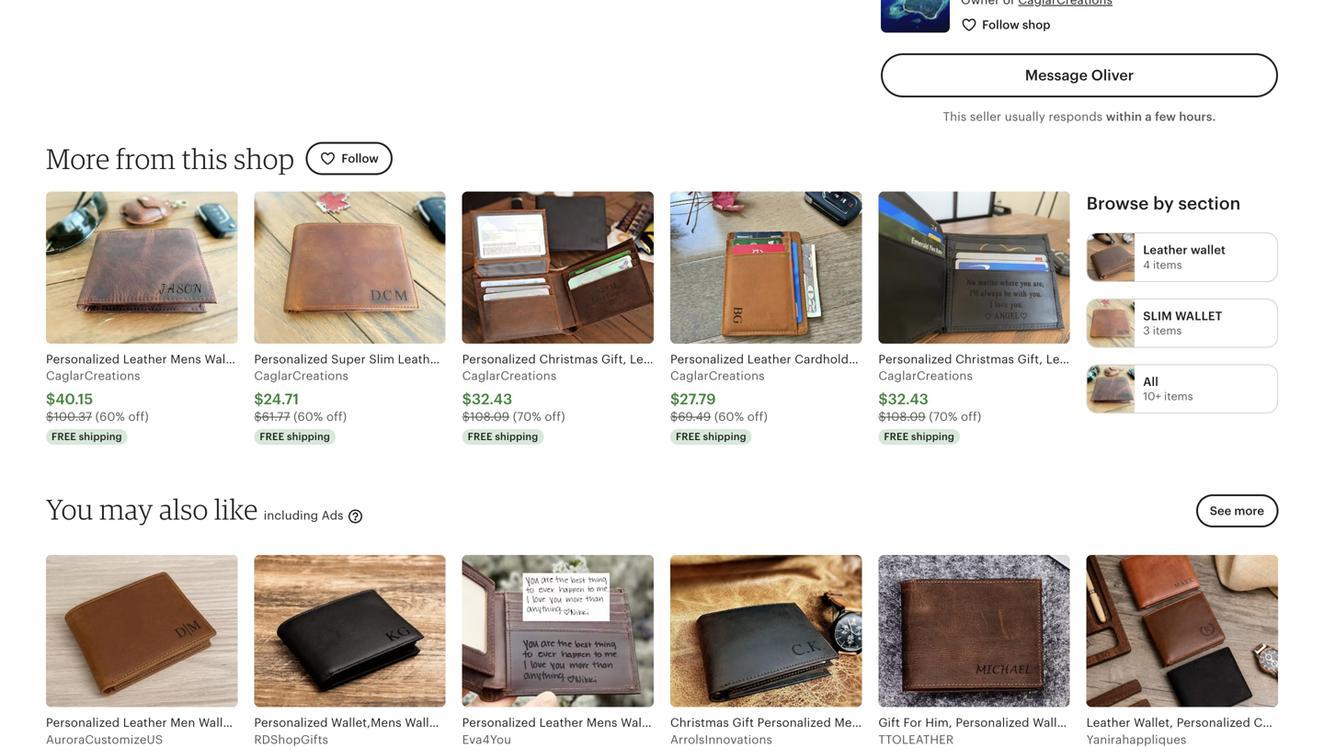 Task type: vqa. For each thing, say whether or not it's contained in the screenshot.
usually
yes



Task type: describe. For each thing, give the bounding box(es) containing it.
personalized leather mens wallet, christmas gift for boyfriend, him, husband, father, dad, handwriting engraved custom anniversary wallet image
[[462, 556, 654, 708]]

personalized leather cardholder, custom, engraved gift for christmas, anniversary, him, boyfriend, father dad, husband super slim men wallet image
[[671, 192, 862, 344]]

shipping for personalized leather cardholder, custom, engraved gift for christmas, anniversary, him, boyfriend, father dad, husband super slim men wallet image
[[703, 432, 747, 443]]

27.79
[[680, 391, 716, 408]]

items inside all 10+ items
[[1165, 391, 1194, 403]]

ttoleather
[[879, 733, 954, 747]]

caglarcreations $ 32.43 $ 108.09 (70% off) free shipping for "personalized christmas gift, leather mens wallet for boyfriend, him, husband, father, dad, handwriting engraved custom anniversary wallet" image
[[879, 370, 982, 443]]

off) for "personalized christmas gift, leather mens wallet for boyfriend, him, husband, father, dad, handwriting engraved custom anniversary wallet" image
[[961, 410, 982, 424]]

caglarcreations for personalized christmas gift, leather mens wallets for boyfriend, him, husband, father, dad, handwriting engraved custom anniversary wallet image
[[462, 370, 557, 383]]

follow for follow
[[342, 152, 379, 165]]

caglarcreations for personalized leather cardholder, custom, engraved gift for christmas, anniversary, him, boyfriend, father dad, husband super slim men wallet image
[[671, 370, 765, 383]]

10+
[[1144, 391, 1162, 403]]

see more listings in the slim wallet section image
[[1088, 300, 1135, 347]]

(60% for 27.79
[[715, 410, 744, 424]]

(60% for 40.15
[[95, 410, 125, 424]]

free for personalized leather cardholder, custom, engraved gift for christmas, anniversary, him, boyfriend, father dad, husband super slim men wallet image
[[676, 432, 701, 443]]

0 horizontal spatial shop
[[234, 142, 295, 176]]

by
[[1154, 194, 1175, 214]]

off) for the personalized super slim leather christmas gift, mens wallet, custom, engraved gift for anniversary, him, boyfriend, father, dad, husband image on the left top of page
[[327, 410, 347, 424]]

auroracustomizeus
[[46, 733, 163, 747]]

see more link
[[1191, 495, 1279, 539]]

108.09 for "personalized christmas gift, leather mens wallet for boyfriend, him, husband, father, dad, handwriting engraved custom anniversary wallet" image
[[887, 410, 926, 424]]

see more listings in the leather wallet section image
[[1088, 234, 1135, 281]]

a
[[1146, 110, 1152, 124]]

message
[[1026, 67, 1088, 84]]

seller
[[970, 110, 1002, 124]]

from
[[116, 142, 176, 176]]

personalized leather men wallet, custom handwriting engraved wallet, christmas gift for him/husband/boyfriend/anniversary/dad/fathers/son image
[[46, 556, 238, 708]]

oliver
[[1092, 67, 1134, 84]]

wallet
[[1176, 309, 1223, 323]]

40.15
[[55, 391, 93, 408]]

off) for personalized leather cardholder, custom, engraved gift for christmas, anniversary, him, boyfriend, father dad, husband super slim men wallet image
[[748, 410, 768, 424]]

off) for personalized christmas gift, leather mens wallets for boyfriend, him, husband, father, dad, handwriting engraved custom anniversary wallet image
[[545, 410, 565, 424]]

all 10+ items
[[1144, 375, 1194, 403]]

(70% for "personalized christmas gift, leather mens wallet for boyfriend, him, husband, father, dad, handwriting engraved custom anniversary wallet" image
[[929, 410, 958, 424]]

you
[[46, 493, 94, 527]]

message oliver button
[[881, 54, 1279, 98]]

wallet
[[1191, 244, 1226, 257]]

leather wallet 4 items
[[1144, 244, 1226, 271]]

arrolsinnovations
[[671, 733, 773, 747]]

free for the personalized super slim leather christmas gift, mens wallet, custom, engraved gift for anniversary, him, boyfriend, father, dad, husband image on the left top of page
[[260, 432, 284, 443]]

browse
[[1087, 194, 1149, 214]]

(60% for 24.71
[[293, 410, 323, 424]]

follow for follow shop
[[983, 18, 1020, 32]]

see more
[[1210, 504, 1265, 518]]

caglarcreations for "personalized christmas gift, leather mens wallet for boyfriend, him, husband, father, dad, handwriting engraved custom anniversary wallet" image
[[879, 370, 973, 383]]

usually
[[1005, 110, 1046, 124]]

arrolsinnovations link
[[671, 556, 862, 748]]

shipping for the personalized leather mens wallet, anniversary & graduation gift for him, boyfriend, husband, father, dad, handwriting engraved custom wallet image
[[79, 432, 122, 443]]

items for leather
[[1153, 259, 1182, 271]]

rdshopgifts
[[254, 733, 329, 747]]

shop inside button
[[1023, 18, 1051, 32]]

caglarcreations $ 32.43 $ 108.09 (70% off) free shipping for personalized christmas gift, leather mens wallets for boyfriend, him, husband, father, dad, handwriting engraved custom anniversary wallet image
[[462, 370, 565, 443]]

see
[[1210, 504, 1232, 518]]

christmas gift personalized mens leather wallet for him, father, husband, boyfriend, anniversary, birthday, dad, custom handwriting engraved image
[[671, 556, 862, 708]]

more
[[1235, 504, 1265, 518]]

shipping for "personalized christmas gift, leather mens wallet for boyfriend, him, husband, father, dad, handwriting engraved custom anniversary wallet" image
[[912, 432, 955, 443]]

shipping for the personalized super slim leather christmas gift, mens wallet, custom, engraved gift for anniversary, him, boyfriend, father, dad, husband image on the left top of page
[[287, 432, 330, 443]]

108.09 for personalized christmas gift, leather mens wallets for boyfriend, him, husband, father, dad, handwriting engraved custom anniversary wallet image
[[470, 410, 510, 424]]

free for "personalized christmas gift, leather mens wallet for boyfriend, him, husband, father, dad, handwriting engraved custom anniversary wallet" image
[[884, 432, 909, 443]]

shipping for personalized christmas gift, leather mens wallets for boyfriend, him, husband, father, dad, handwriting engraved custom anniversary wallet image
[[495, 432, 538, 443]]

free for the personalized leather mens wallet, anniversary & graduation gift for him, boyfriend, husband, father, dad, handwriting engraved custom wallet image
[[52, 432, 76, 443]]

slim wallet 3 items
[[1144, 309, 1223, 337]]

follow shop
[[983, 18, 1051, 32]]

see more listings in the all section image
[[1088, 366, 1135, 413]]

this seller usually responds within a few hours.
[[943, 110, 1216, 124]]

yanirahappliques link
[[1087, 556, 1279, 748]]

off) for the personalized leather mens wallet, anniversary & graduation gift for him, boyfriend, husband, father, dad, handwriting engraved custom wallet image
[[128, 410, 149, 424]]

caglarcreations $ 40.15 $ 100.37 (60% off) free shipping
[[46, 370, 149, 443]]



Task type: locate. For each thing, give the bounding box(es) containing it.
auroracustomizeus link
[[46, 556, 238, 748]]

24.71
[[264, 391, 299, 408]]

items down slim
[[1153, 325, 1182, 337]]

32.43 for "personalized christmas gift, leather mens wallet for boyfriend, him, husband, father, dad, handwriting engraved custom anniversary wallet" image
[[888, 391, 929, 408]]

1 shipping from the left
[[79, 432, 122, 443]]

0 horizontal spatial follow
[[342, 152, 379, 165]]

items right the 10+
[[1165, 391, 1194, 403]]

0 vertical spatial shop
[[1023, 18, 1051, 32]]

4
[[1144, 259, 1151, 271]]

follow button
[[306, 142, 393, 175]]

like
[[214, 493, 258, 527]]

1 horizontal spatial (70%
[[929, 410, 958, 424]]

3 free from the left
[[468, 432, 493, 443]]

4 free from the left
[[676, 432, 701, 443]]

caglarcreations $ 27.79 $ 69.49 (60% off) free shipping
[[671, 370, 768, 443]]

5 caglarcreations from the left
[[879, 370, 973, 383]]

1 (60% from the left
[[95, 410, 125, 424]]

2 vertical spatial items
[[1165, 391, 1194, 403]]

100.37
[[54, 410, 92, 424]]

more
[[46, 142, 110, 176]]

caglarcreations inside the caglarcreations $ 27.79 $ 69.49 (60% off) free shipping
[[671, 370, 765, 383]]

shop
[[1023, 18, 1051, 32], [234, 142, 295, 176]]

personalized leather mens wallet, anniversary & graduation gift for him, boyfriend, husband, father, dad, handwriting engraved custom wallet image
[[46, 192, 238, 344]]

2 32.43 from the left
[[888, 391, 929, 408]]

0 horizontal spatial (60%
[[95, 410, 125, 424]]

1 32.43 from the left
[[472, 391, 513, 408]]

2 free from the left
[[260, 432, 284, 443]]

32.43
[[472, 391, 513, 408], [888, 391, 929, 408]]

3 (60% from the left
[[715, 410, 744, 424]]

1 off) from the left
[[128, 410, 149, 424]]

see more button
[[1197, 495, 1279, 528]]

free inside 'caglarcreations $ 40.15 $ 100.37 (60% off) free shipping'
[[52, 432, 76, 443]]

0 horizontal spatial caglarcreations $ 32.43 $ 108.09 (70% off) free shipping
[[462, 370, 565, 443]]

off) inside caglarcreations $ 24.71 $ 61.77 (60% off) free shipping
[[327, 410, 347, 424]]

(60% inside the caglarcreations $ 27.79 $ 69.49 (60% off) free shipping
[[715, 410, 744, 424]]

1 caglarcreations from the left
[[46, 370, 140, 383]]

1 horizontal spatial caglarcreations $ 32.43 $ 108.09 (70% off) free shipping
[[879, 370, 982, 443]]

items for slim
[[1153, 325, 1182, 337]]

section
[[1179, 194, 1241, 214]]

4 shipping from the left
[[703, 432, 747, 443]]

caglarcreations for the personalized super slim leather christmas gift, mens wallet, custom, engraved gift for anniversary, him, boyfriend, father, dad, husband image on the left top of page
[[254, 370, 349, 383]]

you may also like including ads
[[46, 493, 347, 527]]

shop up 'message' on the right top of the page
[[1023, 18, 1051, 32]]

(60% down 24.71
[[293, 410, 323, 424]]

0 vertical spatial items
[[1153, 259, 1182, 271]]

2 108.09 from the left
[[887, 410, 926, 424]]

$
[[46, 391, 55, 408], [254, 391, 264, 408], [462, 391, 472, 408], [671, 391, 680, 408], [879, 391, 888, 408], [46, 410, 54, 424], [254, 410, 262, 424], [462, 410, 470, 424], [671, 410, 678, 424], [879, 410, 887, 424]]

1 horizontal spatial 108.09
[[887, 410, 926, 424]]

(60% right the 100.37
[[95, 410, 125, 424]]

0 horizontal spatial 108.09
[[470, 410, 510, 424]]

2 horizontal spatial (60%
[[715, 410, 744, 424]]

(70%
[[513, 410, 542, 424], [929, 410, 958, 424]]

off) inside 'caglarcreations $ 40.15 $ 100.37 (60% off) free shipping'
[[128, 410, 149, 424]]

caglarcreations $ 24.71 $ 61.77 (60% off) free shipping
[[254, 370, 349, 443]]

ttoleather link
[[879, 556, 1070, 748]]

responds
[[1049, 110, 1103, 124]]

browse by section
[[1087, 194, 1241, 214]]

1 horizontal spatial shop
[[1023, 18, 1051, 32]]

(60%
[[95, 410, 125, 424], [293, 410, 323, 424], [715, 410, 744, 424]]

0 horizontal spatial 32.43
[[472, 391, 513, 408]]

off) inside the caglarcreations $ 27.79 $ 69.49 (60% off) free shipping
[[748, 410, 768, 424]]

1 108.09 from the left
[[470, 410, 510, 424]]

off)
[[128, 410, 149, 424], [327, 410, 347, 424], [545, 410, 565, 424], [748, 410, 768, 424], [961, 410, 982, 424]]

1 vertical spatial shop
[[234, 142, 295, 176]]

1 horizontal spatial 32.43
[[888, 391, 929, 408]]

items
[[1153, 259, 1182, 271], [1153, 325, 1182, 337], [1165, 391, 1194, 403]]

1 (70% from the left
[[513, 410, 542, 424]]

61.77
[[262, 410, 290, 424]]

2 (60% from the left
[[293, 410, 323, 424]]

3 off) from the left
[[545, 410, 565, 424]]

personalized christmas gift, leather mens wallet for boyfriend, him, husband, father, dad, handwriting engraved custom anniversary wallet image
[[879, 192, 1070, 344]]

eva4you
[[462, 733, 512, 747]]

108.09
[[470, 410, 510, 424], [887, 410, 926, 424]]

shipping inside 'caglarcreations $ 40.15 $ 100.37 (60% off) free shipping'
[[79, 432, 122, 443]]

slim
[[1144, 309, 1173, 323]]

2 caglarcreations from the left
[[254, 370, 349, 383]]

5 shipping from the left
[[912, 432, 955, 443]]

(60% inside caglarcreations $ 24.71 $ 61.77 (60% off) free shipping
[[293, 410, 323, 424]]

(60% inside 'caglarcreations $ 40.15 $ 100.37 (60% off) free shipping'
[[95, 410, 125, 424]]

eva4you link
[[462, 556, 654, 748]]

items inside slim wallet 3 items
[[1153, 325, 1182, 337]]

1 vertical spatial items
[[1153, 325, 1182, 337]]

(70% for personalized christmas gift, leather mens wallets for boyfriend, him, husband, father, dad, handwriting engraved custom anniversary wallet image
[[513, 410, 542, 424]]

may
[[99, 493, 153, 527]]

items down leather on the top right
[[1153, 259, 1182, 271]]

message oliver
[[1026, 67, 1134, 84]]

3
[[1144, 325, 1150, 337]]

69.49
[[678, 410, 711, 424]]

caglarcreations for the personalized leather mens wallet, anniversary & graduation gift for him, boyfriend, husband, father, dad, handwriting engraved custom wallet image
[[46, 370, 140, 383]]

shop right this
[[234, 142, 295, 176]]

few
[[1155, 110, 1177, 124]]

leather
[[1144, 244, 1188, 257]]

caglarcreations $ 32.43 $ 108.09 (70% off) free shipping
[[462, 370, 565, 443], [879, 370, 982, 443]]

2 off) from the left
[[327, 410, 347, 424]]

32.43 for personalized christmas gift, leather mens wallets for boyfriend, him, husband, father, dad, handwriting engraved custom anniversary wallet image
[[472, 391, 513, 408]]

within
[[1106, 110, 1143, 124]]

gift for him, personalized wallet, engraved wallet gift for boyfriend, christmas gift , graduation gift for him, gift for men, custom wallet image
[[879, 556, 1070, 708]]

free inside caglarcreations $ 24.71 $ 61.77 (60% off) free shipping
[[260, 432, 284, 443]]

shipping inside the caglarcreations $ 27.79 $ 69.49 (60% off) free shipping
[[703, 432, 747, 443]]

0 horizontal spatial (70%
[[513, 410, 542, 424]]

yanirahappliques
[[1087, 733, 1187, 747]]

this
[[182, 142, 228, 176]]

1 horizontal spatial follow
[[983, 18, 1020, 32]]

free inside the caglarcreations $ 27.79 $ 69.49 (60% off) free shipping
[[676, 432, 701, 443]]

(60% right 69.49
[[715, 410, 744, 424]]

5 free from the left
[[884, 432, 909, 443]]

caglarcreations inside 'caglarcreations $ 40.15 $ 100.37 (60% off) free shipping'
[[46, 370, 140, 383]]

personalized christmas gift, leather mens wallets for boyfriend, him, husband, father, dad, handwriting engraved custom anniversary wallet image
[[462, 192, 654, 344]]

5 off) from the left
[[961, 410, 982, 424]]

all
[[1144, 375, 1159, 389]]

personalized super slim leather christmas gift, mens wallet, custom, engraved gift for anniversary, him, boyfriend, father, dad, husband image
[[254, 192, 446, 344]]

also
[[159, 493, 208, 527]]

this
[[943, 110, 967, 124]]

leather wallet, personalized christmas gift mens wallet, anniversary gift for boyfriend, son, man, him, husband, dad, custom engraved wallet image
[[1087, 556, 1279, 708]]

2 shipping from the left
[[287, 432, 330, 443]]

more from this shop
[[46, 142, 295, 176]]

1 horizontal spatial (60%
[[293, 410, 323, 424]]

free
[[52, 432, 76, 443], [260, 432, 284, 443], [468, 432, 493, 443], [676, 432, 701, 443], [884, 432, 909, 443]]

caglarcreations
[[46, 370, 140, 383], [254, 370, 349, 383], [462, 370, 557, 383], [671, 370, 765, 383], [879, 370, 973, 383]]

4 off) from the left
[[748, 410, 768, 424]]

ads
[[322, 509, 344, 523]]

3 caglarcreations from the left
[[462, 370, 557, 383]]

2 (70% from the left
[[929, 410, 958, 424]]

0 vertical spatial follow
[[983, 18, 1020, 32]]

personalized wallet,mens wallet,engraved wallet,groomsmen wallet,leather wallet,custom wallet,boyfriend gift for men,father day gift for him image
[[254, 556, 446, 708]]

rdshopgifts link
[[254, 556, 446, 748]]

3 shipping from the left
[[495, 432, 538, 443]]

including
[[264, 509, 318, 523]]

1 free from the left
[[52, 432, 76, 443]]

shipping inside caglarcreations $ 24.71 $ 61.77 (60% off) free shipping
[[287, 432, 330, 443]]

free for personalized christmas gift, leather mens wallets for boyfriend, him, husband, father, dad, handwriting engraved custom anniversary wallet image
[[468, 432, 493, 443]]

4 caglarcreations from the left
[[671, 370, 765, 383]]

follow
[[983, 18, 1020, 32], [342, 152, 379, 165]]

1 vertical spatial follow
[[342, 152, 379, 165]]

hours.
[[1180, 110, 1216, 124]]

follow shop button
[[947, 8, 1067, 43]]

1 caglarcreations $ 32.43 $ 108.09 (70% off) free shipping from the left
[[462, 370, 565, 443]]

2 caglarcreations $ 32.43 $ 108.09 (70% off) free shipping from the left
[[879, 370, 982, 443]]

items inside the leather wallet 4 items
[[1153, 259, 1182, 271]]

shipping
[[79, 432, 122, 443], [287, 432, 330, 443], [495, 432, 538, 443], [703, 432, 747, 443], [912, 432, 955, 443]]



